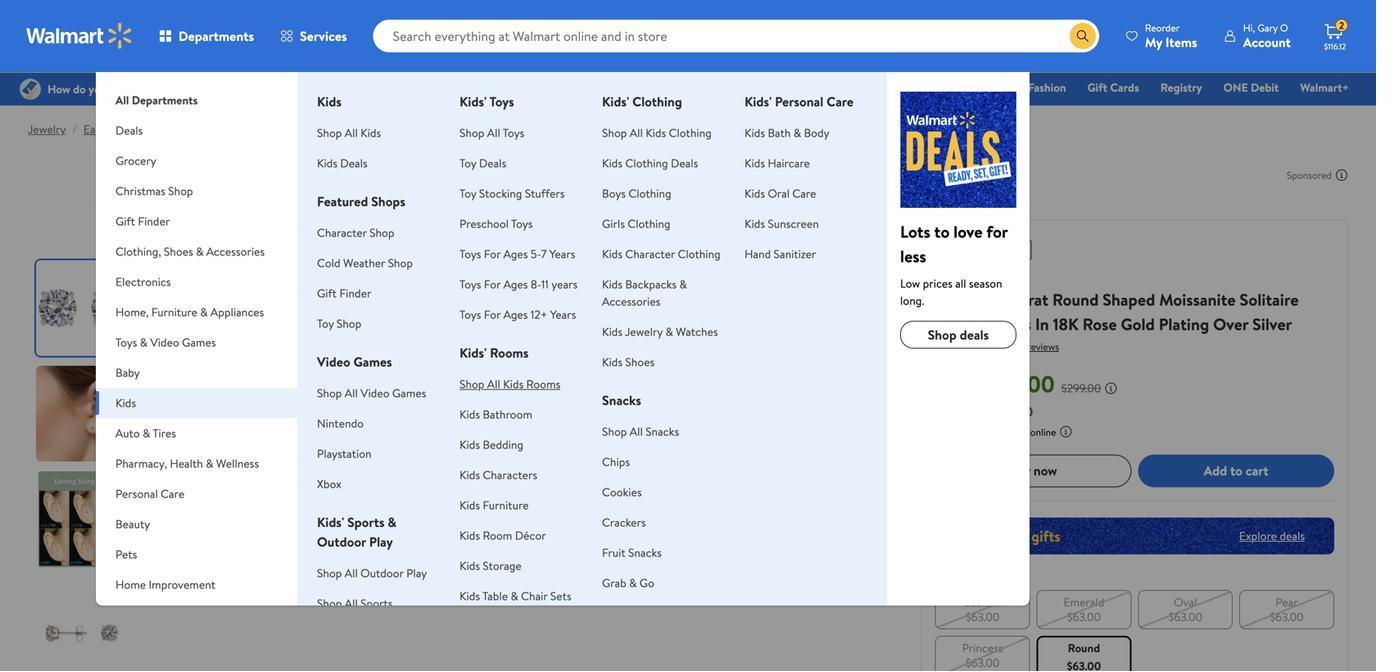 Task type: locate. For each thing, give the bounding box(es) containing it.
4
[[935, 288, 946, 311]]

1 vertical spatial video
[[317, 353, 350, 371]]

0 vertical spatial to
[[935, 220, 950, 243]]

character down the featured
[[317, 225, 367, 241]]

chips link
[[602, 454, 630, 470]]

shoes for kids
[[625, 354, 655, 370]]

shoes inside clothing, shoes & accessories dropdown button
[[164, 244, 193, 260]]

baby button
[[96, 358, 297, 388]]

home inside dropdown button
[[116, 577, 146, 593]]

1 vertical spatial finder
[[138, 213, 170, 229]]

kids down the girls
[[602, 246, 623, 262]]

personal up kids bath & body link
[[775, 93, 824, 111]]

0 vertical spatial character
[[317, 225, 367, 241]]

toy left stocking on the left
[[460, 186, 476, 202]]

rooms
[[490, 344, 529, 362], [526, 376, 561, 392]]

ages left 5-
[[504, 246, 528, 262]]

1 vertical spatial accessories
[[602, 294, 661, 310]]

sports up shop all outdoor play link
[[347, 514, 385, 532]]

$116.12
[[1324, 41, 1347, 52]]

0 vertical spatial sports
[[347, 514, 385, 532]]

1 vertical spatial to
[[1231, 462, 1243, 480]]

1 vertical spatial grocery
[[116, 153, 156, 169]]

cookies link
[[602, 485, 642, 501]]

rooms up the bathroom
[[526, 376, 561, 392]]

0 horizontal spatial toy shop link
[[317, 316, 362, 332]]

kids for kids room décor
[[460, 528, 480, 544]]

accessories down gift finder dropdown button
[[206, 244, 265, 260]]

accessories down backpacks
[[602, 294, 661, 310]]

toys for ages 8-11 years link
[[460, 277, 578, 292]]

one debit
[[1224, 79, 1279, 95]]

1 horizontal spatial toy shop
[[911, 79, 956, 95]]

gift finder down cold
[[317, 286, 371, 301]]

clothing, shoes & accessories button
[[96, 237, 297, 267]]

2 vertical spatial games
[[392, 385, 426, 401]]

0 horizontal spatial play
[[369, 533, 393, 551]]

toy right electronics link
[[911, 79, 928, 95]]

1 horizontal spatial character
[[625, 246, 675, 262]]

all inside all departments link
[[116, 92, 129, 108]]

nuts
[[602, 606, 626, 622]]

kids' for kids' rooms
[[460, 344, 487, 362]]

0 vertical spatial years
[[550, 246, 575, 262]]

kids' up shop all kids rooms link
[[460, 344, 487, 362]]

1 vertical spatial home
[[116, 577, 146, 593]]

0 vertical spatial video
[[150, 335, 179, 351]]

furniture inside dropdown button
[[151, 304, 197, 320]]

1 vertical spatial care
[[793, 186, 816, 202]]

& right nuts
[[629, 606, 636, 622]]

kids up the bathroom
[[503, 376, 524, 392]]

0 vertical spatial home
[[977, 79, 1007, 95]]

1 for from the top
[[484, 246, 501, 262]]

2 horizontal spatial finder
[[681, 79, 713, 95]]

1 vertical spatial gift finder
[[116, 213, 170, 229]]

1 horizontal spatial home
[[977, 79, 1007, 95]]

all for kids' rooms
[[487, 376, 500, 392]]

0 vertical spatial christmas
[[734, 79, 785, 95]]

1 vertical spatial 2
[[996, 288, 1005, 311]]

christmas inside christmas shop dropdown button
[[116, 183, 165, 199]]

kids left oral
[[745, 186, 765, 202]]

clothing for girls clothing
[[628, 216, 671, 232]]

kids' up bath
[[745, 93, 772, 111]]

0 vertical spatial games
[[182, 335, 216, 351]]

love
[[954, 220, 983, 243]]

clothing up shop all kids clothing link
[[633, 93, 682, 111]]

2 vertical spatial finder
[[339, 286, 371, 301]]

0 horizontal spatial gift finder
[[116, 213, 170, 229]]

0 vertical spatial gift finder link
[[650, 79, 720, 96]]

shop left the deals
[[928, 326, 957, 344]]

0 horizontal spatial 2
[[996, 288, 1005, 311]]

outdoor up shop all outdoor play link
[[317, 533, 366, 551]]

furniture
[[151, 304, 197, 320], [483, 498, 529, 514]]

1 horizontal spatial electronics
[[834, 79, 890, 95]]

kids left backpacks
[[602, 277, 623, 292]]

0 vertical spatial for
[[484, 246, 501, 262]]

kids down shop all kids link at the top
[[317, 155, 338, 171]]

kids left table
[[460, 589, 480, 605]]

shop all kids link
[[317, 125, 381, 141]]

round up 18k
[[1053, 288, 1099, 311]]

fruit snacks link
[[602, 545, 662, 561]]

2 horizontal spatial video
[[361, 385, 390, 401]]

0 horizontal spatial grocery
[[116, 153, 156, 169]]

grocery inside dropdown button
[[116, 153, 156, 169]]

personal up beauty at bottom
[[116, 486, 158, 502]]

shop all outdoor play
[[317, 566, 427, 582]]

silver earrings link
[[141, 121, 212, 137]]

Search search field
[[373, 20, 1099, 52]]

auto & tires button
[[96, 419, 297, 449]]

kids for kids sunscreen
[[745, 216, 765, 232]]

1 horizontal spatial play
[[406, 566, 427, 582]]

shop up chips link
[[602, 424, 627, 440]]

electronics for electronics link
[[834, 79, 890, 95]]

deals down shop all kids
[[340, 155, 368, 171]]

patio & garden
[[116, 608, 191, 623]]

video for &
[[150, 335, 179, 351]]

silver down all departments
[[141, 121, 169, 137]]

$63.00 inside cushion $63.00
[[966, 609, 1000, 625]]

0 horizontal spatial christmas shop
[[116, 183, 193, 199]]

kids for kids character clothing
[[602, 246, 623, 262]]

ad disclaimer and feedback image
[[1335, 169, 1349, 182]]

kids up "kids shoes"
[[602, 324, 623, 340]]

0 vertical spatial grocery
[[535, 79, 575, 95]]

backpacks
[[625, 277, 677, 292]]

preschool
[[460, 216, 509, 232]]

shoes for clothing,
[[164, 244, 193, 260]]

video down the video games
[[361, 385, 390, 401]]

round down emerald $63.00
[[1068, 640, 1100, 656]]

health
[[170, 456, 203, 472]]

buy
[[1010, 462, 1031, 480]]

video inside dropdown button
[[150, 335, 179, 351]]

2 vertical spatial ages
[[504, 307, 528, 323]]

care
[[827, 93, 854, 111], [793, 186, 816, 202], [161, 486, 185, 502]]

play inside the 'kids' sports & outdoor play'
[[369, 533, 393, 551]]

clothing up boys clothing link
[[625, 155, 668, 171]]

shop down kids' clothing on the top left
[[602, 125, 627, 141]]

shop all kids clothing
[[602, 125, 712, 141]]

kids bath & body
[[745, 125, 830, 141]]

3 for from the top
[[484, 307, 501, 323]]

home improvement button
[[96, 570, 297, 601]]

1 vertical spatial snacks
[[646, 424, 679, 440]]

shop inside "link"
[[928, 326, 957, 344]]

accessories
[[206, 244, 265, 260], [602, 294, 661, 310]]

1 vertical spatial electronics
[[116, 274, 171, 290]]

walmart image
[[26, 23, 133, 49]]

kids for kids clothing deals
[[602, 155, 623, 171]]

2 / from the left
[[131, 121, 135, 137]]

kids oral care link
[[745, 186, 816, 202]]

toy shop link up the video games
[[317, 316, 362, 332]]

over
[[1213, 313, 1249, 336]]

4 prong 2 carat round shaped moissanite solitaire stud earrings in 18k rose gold plating over silver - image 3 of 5 image
[[36, 472, 132, 568]]

care up body
[[827, 93, 854, 111]]

0 vertical spatial electronics
[[834, 79, 890, 95]]

finder for grocery & essentials
[[681, 79, 713, 95]]

video down home, furniture & appliances
[[150, 335, 179, 351]]

shape list
[[932, 587, 1338, 672]]

christmas shop up bath
[[734, 79, 813, 95]]

kids up "auto"
[[116, 395, 136, 411]]

1 vertical spatial gift finder link
[[317, 286, 371, 301]]

& right patio
[[144, 608, 151, 623]]

home left fashion
[[977, 79, 1007, 95]]

fashion link
[[1021, 79, 1074, 96]]

1 vertical spatial ages
[[504, 277, 528, 292]]

& down home,
[[140, 335, 148, 351]]

deals
[[960, 326, 989, 344]]

cushion
[[963, 595, 1003, 611]]

games for all
[[392, 385, 426, 401]]

0 vertical spatial finder
[[681, 79, 713, 95]]

for up kids' rooms
[[484, 307, 501, 323]]

personal inside dropdown button
[[116, 486, 158, 502]]

1 horizontal spatial christmas shop
[[734, 79, 813, 95]]

bedding
[[483, 437, 524, 453]]

christmas shop down the grocery dropdown button
[[116, 183, 193, 199]]

1 vertical spatial jewelry
[[625, 324, 663, 340]]

0 vertical spatial 2
[[1339, 19, 1345, 33]]

body
[[804, 125, 830, 141]]

/ right "earrings" link at the left top
[[131, 121, 135, 137]]

2 horizontal spatial care
[[827, 93, 854, 111]]

electronics inside 'dropdown button'
[[116, 274, 171, 290]]

1 vertical spatial silver
[[1253, 313, 1292, 336]]

all down kids' clothing on the top left
[[630, 125, 643, 141]]

kids' up shop all kids clothing link
[[602, 93, 629, 111]]

grocery & essentials
[[535, 79, 637, 95]]

hand sanitizer link
[[745, 246, 816, 262]]

shop inside dropdown button
[[168, 183, 193, 199]]

christmas shop link
[[727, 79, 820, 96]]

christmas for christmas shop link
[[734, 79, 785, 95]]

christmas inside christmas shop link
[[734, 79, 785, 95]]

1 horizontal spatial care
[[793, 186, 816, 202]]

kids oral care
[[745, 186, 816, 202]]

kids for kids bathroom
[[460, 407, 480, 423]]

video up shop all video games 'link'
[[317, 353, 350, 371]]

gift left cards
[[1088, 79, 1108, 95]]

jewelry
[[28, 121, 66, 137], [625, 324, 663, 340]]

silver
[[141, 121, 169, 137], [1253, 313, 1292, 336]]

to for cart
[[1231, 462, 1243, 480]]

2 left the carat
[[996, 288, 1005, 311]]

kids backpacks & accessories link
[[602, 277, 687, 310]]

gift finder up clothing,
[[116, 213, 170, 229]]

toy up the video games
[[317, 316, 334, 332]]

ages for 8-
[[504, 277, 528, 292]]

0 vertical spatial toy shop link
[[904, 79, 963, 96]]

0 horizontal spatial accessories
[[206, 244, 265, 260]]

1 vertical spatial play
[[406, 566, 427, 582]]

kids' inside the 'kids' sports & outdoor play'
[[317, 514, 344, 532]]

shop all kids rooms
[[460, 376, 561, 392]]

1 vertical spatial round
[[1068, 640, 1100, 656]]

grab
[[602, 576, 627, 592]]

2 vertical spatial gift finder
[[317, 286, 371, 301]]

toy down shop all toys link
[[460, 155, 476, 171]]

kids left the haircare
[[745, 155, 765, 171]]

2 horizontal spatial earrings
[[972, 313, 1032, 336]]

fruit
[[602, 545, 626, 561]]

3 ages from the top
[[504, 307, 528, 323]]

lots
[[900, 220, 931, 243]]

kids down kids bedding link
[[460, 467, 480, 483]]

1 vertical spatial for
[[484, 277, 501, 292]]

deals inside deals dropdown button
[[116, 122, 143, 138]]

kids' for kids' toys
[[460, 93, 487, 111]]

for down preschool toys 'link'
[[484, 246, 501, 262]]

kids up kids bedding link
[[460, 407, 480, 423]]

toy shop up the video games
[[317, 316, 362, 332]]

& right table
[[511, 589, 518, 605]]

gift up shop all kids clothing link
[[658, 79, 678, 95]]

2 up $116.12
[[1339, 19, 1345, 33]]

2 vertical spatial snacks
[[628, 545, 662, 561]]

kids inside kids backpacks & accessories
[[602, 277, 623, 292]]

kids storage
[[460, 558, 522, 574]]

1 ages from the top
[[504, 246, 528, 262]]

christmas shop inside dropdown button
[[116, 183, 193, 199]]

$63.00 for cushion $63.00
[[966, 609, 1000, 625]]

featured
[[317, 193, 368, 211]]

all up kids deals
[[345, 125, 358, 141]]

accessories inside clothing, shoes & accessories dropdown button
[[206, 244, 265, 260]]

earrings inside jeenmata 4 prong 2 carat round shaped moissanite solitaire stud earrings in 18k rose gold plating over silver
[[972, 313, 1032, 336]]

& left tires
[[143, 426, 150, 442]]

gift inside gift cards link
[[1088, 79, 1108, 95]]

1 vertical spatial sports
[[361, 596, 393, 612]]

kids room décor
[[460, 528, 546, 544]]

shop all video games link
[[317, 385, 426, 401]]

1 horizontal spatial christmas
[[734, 79, 785, 95]]

1 horizontal spatial furniture
[[483, 498, 529, 514]]

0 horizontal spatial personal
[[116, 486, 158, 502]]

kids for kids storage
[[460, 558, 480, 574]]

0 vertical spatial snacks
[[602, 392, 641, 410]]

all down shop all outdoor play
[[345, 596, 358, 612]]

$63.00 for pear $63.00
[[1270, 609, 1304, 625]]

$63.00 inside emerald $63.00
[[1067, 609, 1101, 625]]

home up patio
[[116, 577, 146, 593]]

grocery for grocery
[[116, 153, 156, 169]]

1 vertical spatial character
[[625, 246, 675, 262]]

0 vertical spatial departments
[[179, 27, 254, 45]]

kids' up shop all toys link
[[460, 93, 487, 111]]

0 vertical spatial toy shop
[[911, 79, 956, 95]]

christmas up bath
[[734, 79, 785, 95]]

0 horizontal spatial toy shop
[[317, 316, 362, 332]]

0 horizontal spatial shoes
[[164, 244, 193, 260]]

all up chips link
[[630, 424, 643, 440]]

improvement
[[149, 577, 215, 593]]

4 prong 2 carat round shaped moissanite solitaire stud earrings in 18k rose gold plating over silver - image 4 of 5 image
[[36, 578, 132, 672]]

games inside toys & video games dropdown button
[[182, 335, 216, 351]]

for for toys for ages 5-7 years
[[484, 246, 501, 262]]

sanitizer
[[774, 246, 816, 262]]

0 horizontal spatial care
[[161, 486, 185, 502]]

2 vertical spatial care
[[161, 486, 185, 502]]

girls clothing
[[602, 216, 671, 232]]

care for kids oral care
[[793, 186, 816, 202]]

all departments
[[116, 92, 198, 108]]

7
[[541, 246, 547, 262]]

furniture for home,
[[151, 304, 197, 320]]

all up jewelry / earrings / silver earrings in the left of the page
[[116, 92, 129, 108]]

0 vertical spatial ages
[[504, 246, 528, 262]]

0 horizontal spatial gift finder link
[[317, 286, 371, 301]]

sports
[[347, 514, 385, 532], [361, 596, 393, 612]]

0 horizontal spatial to
[[935, 220, 950, 243]]

silver inside jeenmata 4 prong 2 carat round shaped moissanite solitaire stud earrings in 18k rose gold plating over silver
[[1253, 313, 1292, 336]]

departments up all departments link
[[179, 27, 254, 45]]

grocery for grocery & essentials
[[535, 79, 575, 95]]

legal information image
[[1060, 425, 1073, 439]]

home,
[[116, 304, 149, 320]]

video for all
[[361, 385, 390, 401]]

all up "shop all sports" link
[[345, 566, 358, 582]]

all for kids
[[345, 125, 358, 141]]

go
[[640, 576, 655, 592]]

$63.00 for now $63.00
[[987, 368, 1055, 400]]

ages for 5-
[[504, 246, 528, 262]]

4 prong 2 carat round shaped moissanite solitaire stud earrings in 18k rose gold plating over silver - image 1 of 5 image
[[36, 261, 132, 356]]

home for home improvement
[[116, 577, 146, 593]]

kids left the 'room'
[[460, 528, 480, 544]]

1 horizontal spatial /
[[131, 121, 135, 137]]

cards
[[1110, 79, 1139, 95]]

kids for kids bedding
[[460, 437, 480, 453]]

up to sixty percent off deals. shop now. image
[[935, 518, 1335, 555]]

online
[[1030, 425, 1056, 439]]

boys clothing link
[[602, 186, 671, 202]]

ages
[[504, 246, 528, 262], [504, 277, 528, 292], [504, 307, 528, 323]]

1 horizontal spatial gift finder
[[317, 286, 371, 301]]

2 ages from the top
[[504, 277, 528, 292]]

/ right jewelry link
[[72, 121, 77, 137]]

& inside "dropdown button"
[[144, 608, 151, 623]]

toy shop for topmost the toy shop link
[[911, 79, 956, 95]]

finder for cold weather shop
[[339, 286, 371, 301]]

$63.00 inside princess $63.00
[[966, 655, 1000, 671]]

to inside button
[[1231, 462, 1243, 480]]

clothing, shoes & accessories
[[116, 244, 265, 260]]

home for home
[[977, 79, 1007, 95]]

now
[[1034, 462, 1057, 480]]

& right health
[[206, 456, 213, 472]]

hi, gary o account
[[1243, 21, 1291, 51]]

deals down shop all kids clothing link
[[671, 155, 698, 171]]

kids' personal care
[[745, 93, 854, 111]]

12+
[[531, 307, 547, 323]]

toys up baby
[[116, 335, 137, 351]]

to inside lots to love for less low prices all season long.
[[935, 220, 950, 243]]

character up backpacks
[[625, 246, 675, 262]]

deals
[[486, 79, 513, 95], [116, 122, 143, 138], [340, 155, 368, 171], [479, 155, 506, 171], [671, 155, 698, 171]]

toys up kids' rooms
[[460, 307, 481, 323]]

0 horizontal spatial silver
[[141, 121, 169, 137]]

0 vertical spatial outdoor
[[317, 533, 366, 551]]

kids down kids characters
[[460, 498, 480, 514]]

all down kids' toys
[[487, 125, 500, 141]]

1 horizontal spatial toy shop link
[[904, 79, 963, 96]]

sponsored
[[1287, 168, 1332, 182]]

for
[[484, 246, 501, 262], [484, 277, 501, 292], [484, 307, 501, 323]]

wellness
[[216, 456, 259, 472]]

& inside the 'kids' sports & outdoor play'
[[388, 514, 397, 532]]

finder inside dropdown button
[[138, 213, 170, 229]]

accessories inside kids backpacks & accessories
[[602, 294, 661, 310]]

1 horizontal spatial jewelry
[[625, 324, 663, 340]]

1 vertical spatial toy shop link
[[317, 316, 362, 332]]

0 horizontal spatial /
[[72, 121, 77, 137]]

add to cart
[[1204, 462, 1269, 480]]

moissanite
[[1159, 288, 1236, 311]]

2 for from the top
[[484, 277, 501, 292]]

rooms up shop all kids rooms link
[[490, 344, 529, 362]]

0 vertical spatial accessories
[[206, 244, 265, 260]]

walmart+ link
[[1293, 79, 1357, 96]]

grab & go link
[[602, 576, 655, 592]]

2 horizontal spatial gift finder
[[658, 79, 713, 95]]

1 horizontal spatial grocery
[[535, 79, 575, 95]]

kids for kids haircare
[[745, 155, 765, 171]]

kids deals
[[317, 155, 368, 171]]

clothing down 'kids clothing deals' link
[[629, 186, 671, 202]]

all for video games
[[345, 385, 358, 401]]

bathroom
[[483, 407, 532, 423]]

2 vertical spatial for
[[484, 307, 501, 323]]

to left cart
[[1231, 462, 1243, 480]]

clothing for kids' clothing
[[633, 93, 682, 111]]

toy for the bottommost the toy shop link
[[317, 316, 334, 332]]

0 vertical spatial personal
[[775, 93, 824, 111]]

characters
[[483, 467, 538, 483]]

kids inside dropdown button
[[116, 395, 136, 411]]

shop down the grocery dropdown button
[[168, 183, 193, 199]]

1 horizontal spatial silver
[[1253, 313, 1292, 336]]

1 vertical spatial years
[[550, 307, 576, 323]]

princess
[[962, 640, 1003, 656]]

1 vertical spatial christmas
[[116, 183, 165, 199]]

toy shop for the bottommost the toy shop link
[[317, 316, 362, 332]]

stuffers
[[525, 186, 565, 202]]

1 vertical spatial christmas shop
[[116, 183, 193, 199]]

gift finder
[[658, 79, 713, 95], [116, 213, 170, 229], [317, 286, 371, 301]]

shop all snacks link
[[602, 424, 679, 440]]

shoes down kids jewelry & watches
[[625, 354, 655, 370]]

0 horizontal spatial electronics
[[116, 274, 171, 290]]

pear $63.00
[[1270, 595, 1304, 625]]

shop all toys link
[[460, 125, 524, 141]]

electronics for electronics 'dropdown button'
[[116, 274, 171, 290]]

kids left bedding
[[460, 437, 480, 453]]

all
[[956, 276, 966, 292]]

0 horizontal spatial video
[[150, 335, 179, 351]]

price
[[935, 425, 957, 439]]

777 reviews link
[[1007, 340, 1059, 354]]

round inside jeenmata 4 prong 2 carat round shaped moissanite solitaire stud earrings in 18k rose gold plating over silver
[[1053, 288, 1099, 311]]

0 vertical spatial gift finder
[[658, 79, 713, 95]]

0 vertical spatial jewelry
[[28, 121, 66, 137]]



Task type: vqa. For each thing, say whether or not it's contained in the screenshot.
4 Prong 2 Carat Round Shaped Moissanite Solitaire Stud Earrings In 18K Rose Gold Plating Over Silver - image 3 of 5 on the left bottom of page
yes



Task type: describe. For each thing, give the bounding box(es) containing it.
oral
[[768, 186, 790, 202]]

kids up shop all kids link at the top
[[317, 93, 342, 111]]

debit
[[1251, 79, 1279, 95]]

4 prong 2 carat round shaped moissanite solitaire stud earrings in 18k rose gold plating over silver - image 2 of 5 image
[[36, 366, 132, 462]]

emerald $63.00
[[1064, 595, 1105, 625]]

kids room décor link
[[460, 528, 546, 544]]

christmas for christmas shop dropdown button
[[116, 183, 165, 199]]

nuts & dried fruits link
[[602, 606, 698, 622]]

beauty button
[[96, 510, 297, 540]]

kids for kids backpacks & accessories
[[602, 277, 623, 292]]

0 horizontal spatial jewelry
[[28, 121, 66, 137]]

all for snacks
[[630, 424, 643, 440]]

search icon image
[[1076, 29, 1090, 43]]

deals inside deals link
[[486, 79, 513, 95]]

personal care button
[[96, 479, 297, 510]]

& left go at the left of the page
[[629, 576, 637, 592]]

kids character clothing link
[[602, 246, 721, 262]]

18k
[[1053, 313, 1079, 336]]

kids for kids deals
[[317, 155, 338, 171]]

add to cart button
[[1138, 455, 1335, 488]]

kids haircare
[[745, 155, 810, 171]]

shop up the shop all sports
[[317, 566, 342, 582]]

clothing up 'kids clothing deals' link
[[669, 125, 712, 141]]

toy deals link
[[460, 155, 506, 171]]

outdoor inside the 'kids' sports & outdoor play'
[[317, 533, 366, 551]]

kids sunscreen link
[[745, 216, 819, 232]]

toys down kids' toys
[[503, 125, 524, 141]]

toy for toy stocking stuffers link
[[460, 186, 476, 202]]

clothing for kids clothing deals
[[625, 155, 668, 171]]

shops
[[371, 193, 406, 211]]

0 vertical spatial rooms
[[490, 344, 529, 362]]

$63.00 for emerald $63.00
[[1067, 609, 1101, 625]]

table
[[483, 589, 508, 605]]

bath
[[768, 125, 791, 141]]

oval
[[1174, 595, 1197, 611]]

furniture for kids
[[483, 498, 529, 514]]

rose
[[1083, 313, 1117, 336]]

shop right 'weather'
[[388, 255, 413, 271]]

all for kids' toys
[[487, 125, 500, 141]]

kids' clothing
[[602, 93, 682, 111]]

kids characters link
[[460, 467, 538, 483]]

long.
[[900, 293, 924, 309]]

$63.00 for princess $63.00
[[966, 655, 1000, 671]]

& down gift finder dropdown button
[[196, 244, 204, 260]]

1 horizontal spatial earrings
[[171, 121, 212, 137]]

gift finder inside dropdown button
[[116, 213, 170, 229]]

1 horizontal spatial personal
[[775, 93, 824, 111]]

room
[[483, 528, 512, 544]]

kids shoes link
[[602, 354, 655, 370]]

& inside kids backpacks & accessories
[[680, 277, 687, 292]]

items
[[1166, 33, 1198, 51]]

auto & tires
[[116, 426, 176, 442]]

grocery & essentials link
[[527, 79, 644, 96]]

storage
[[483, 558, 522, 574]]

all for kids' sports & outdoor play
[[345, 566, 358, 582]]

$63.00 for oval $63.00
[[1169, 609, 1203, 625]]

kids for kids oral care
[[745, 186, 765, 202]]

toys down toys for ages 5-7 years
[[460, 277, 481, 292]]

kids jewelry & watches
[[602, 324, 718, 340]]

hi,
[[1243, 21, 1255, 35]]

for for toys for ages 8-11 years
[[484, 277, 501, 292]]

gift finder button
[[96, 206, 297, 237]]

round inside button
[[1068, 640, 1100, 656]]

toy for topmost the toy shop link
[[911, 79, 928, 95]]

reorder my items
[[1145, 21, 1198, 51]]

kids for kids jewelry & watches
[[602, 324, 623, 340]]

cold weather shop
[[317, 255, 413, 271]]

toys up shop all toys link
[[490, 93, 514, 111]]

gift cards
[[1088, 79, 1139, 95]]

jewelry / earrings / silver earrings
[[28, 121, 212, 137]]

emerald
[[1064, 595, 1105, 611]]

& down electronics 'dropdown button'
[[200, 304, 208, 320]]

dried
[[639, 606, 667, 622]]

(3.8) 777 reviews
[[988, 340, 1059, 354]]

shop up kids deals
[[317, 125, 342, 141]]

accessories for kids backpacks & accessories
[[602, 294, 661, 310]]

shop down shop all outdoor play
[[317, 596, 342, 612]]

2 inside jeenmata 4 prong 2 carat round shaped moissanite solitaire stud earrings in 18k rose gold plating over silver
[[996, 288, 1005, 311]]

$299.00
[[1062, 381, 1101, 397]]

carat
[[1009, 288, 1049, 311]]

toy for toy deals link on the top of page
[[460, 155, 476, 171]]

to for love
[[935, 220, 950, 243]]

gift down cold
[[317, 286, 337, 301]]

kids' for kids' sports & outdoor play
[[317, 514, 344, 532]]

shop all kids rooms link
[[460, 376, 561, 392]]

1 / from the left
[[72, 121, 77, 137]]

shop deals
[[928, 326, 989, 344]]

one
[[1224, 79, 1248, 95]]

1 vertical spatial departments
[[132, 92, 198, 108]]

hand sanitizer
[[745, 246, 816, 262]]

all for kids' clothing
[[630, 125, 643, 141]]

my
[[1145, 33, 1163, 51]]

cookies
[[602, 485, 642, 501]]

5-
[[531, 246, 541, 262]]

ages for 12+
[[504, 307, 528, 323]]

shop up "nintendo" link
[[317, 385, 342, 401]]

shop all toys
[[460, 125, 524, 141]]

0 vertical spatial silver
[[141, 121, 169, 137]]

haircare
[[768, 155, 810, 171]]

stocking
[[479, 186, 522, 202]]

prong
[[950, 288, 993, 311]]

accessories for clothing, shoes & accessories
[[206, 244, 265, 260]]

christmas shop for christmas shop dropdown button
[[116, 183, 193, 199]]

kids bathroom link
[[460, 407, 532, 423]]

toys for ages 8-11 years
[[460, 277, 578, 292]]

cold
[[317, 255, 341, 271]]

clothing left hand on the top of the page
[[678, 246, 721, 262]]

kids bathroom
[[460, 407, 532, 423]]

décor
[[515, 528, 546, 544]]

grocery button
[[96, 146, 297, 176]]

toys down preschool
[[460, 246, 481, 262]]

pharmacy,
[[116, 456, 167, 472]]

toys for ages 5-7 years link
[[460, 246, 575, 262]]

1 vertical spatial outdoor
[[361, 566, 404, 582]]

kids for kids table & chair sets
[[460, 589, 480, 605]]

gift finder for grocery & essentials
[[658, 79, 713, 95]]

playstation link
[[317, 446, 372, 462]]

clothing,
[[116, 244, 161, 260]]

gary
[[1258, 21, 1278, 35]]

nintendo
[[317, 416, 364, 432]]

years
[[552, 277, 578, 292]]

toys up toys for ages 5-7 years link
[[511, 216, 533, 232]]

shop down kids' rooms
[[460, 376, 485, 392]]

kids' for kids' clothing
[[602, 93, 629, 111]]

round button
[[1037, 636, 1132, 672]]

kids furniture
[[460, 498, 529, 514]]

deals down shop all toys link
[[479, 155, 506, 171]]

now $63.00
[[935, 368, 1055, 400]]

gift cards link
[[1080, 79, 1147, 96]]

kids' rooms
[[460, 344, 529, 362]]

sports inside the 'kids' sports & outdoor play'
[[347, 514, 385, 532]]

1 vertical spatial rooms
[[526, 376, 561, 392]]

kids up 'kids clothing deals' link
[[646, 125, 666, 141]]

toy deals
[[460, 155, 506, 171]]

0 horizontal spatial earrings
[[83, 121, 124, 137]]

1 horizontal spatial video
[[317, 353, 350, 371]]

0 horizontal spatial character
[[317, 225, 367, 241]]

$236.00
[[987, 403, 1033, 421]]

care inside dropdown button
[[161, 486, 185, 502]]

kids image
[[900, 92, 1017, 208]]

appliances
[[211, 304, 264, 320]]

chips
[[602, 454, 630, 470]]

shop down shops
[[370, 225, 394, 241]]

services button
[[267, 16, 360, 56]]

& right bath
[[794, 125, 801, 141]]

1 horizontal spatial 2
[[1339, 19, 1345, 33]]

departments inside dropdown button
[[179, 27, 254, 45]]

learn more about strikethrough prices image
[[1105, 382, 1118, 395]]

weather
[[343, 255, 385, 271]]

plating
[[1159, 313, 1210, 336]]

cushion $63.00
[[963, 595, 1003, 625]]

christmas shop for christmas shop link
[[734, 79, 813, 95]]

toys inside toys & video games dropdown button
[[116, 335, 137, 351]]

games for &
[[182, 335, 216, 351]]

1 vertical spatial games
[[354, 353, 392, 371]]

kids for kids furniture
[[460, 498, 480, 514]]

& left essentials
[[577, 79, 585, 95]]

boys
[[602, 186, 626, 202]]

for for toys for ages 12+ years
[[484, 307, 501, 323]]

for
[[987, 220, 1008, 243]]

kids for kids dropdown button
[[116, 395, 136, 411]]

gift inside gift finder dropdown button
[[116, 213, 135, 229]]

now
[[935, 368, 981, 400]]

Walmart Site-Wide search field
[[373, 20, 1099, 52]]

kids for kids bath & body
[[745, 125, 765, 141]]

kids for kids shoes
[[602, 354, 623, 370]]

gift finder link for christmas
[[650, 79, 720, 96]]

shop up the video games
[[337, 316, 362, 332]]

gift finder for cold weather shop
[[317, 286, 371, 301]]

kids' for kids' personal care
[[745, 93, 772, 111]]

shop left home link
[[930, 79, 956, 95]]

gift finder link for toy
[[317, 286, 371, 301]]

purchased
[[985, 425, 1028, 439]]

care for kids' personal care
[[827, 93, 854, 111]]

home improvement
[[116, 577, 215, 593]]

clothing for boys clothing
[[629, 186, 671, 202]]

shop up toy deals
[[460, 125, 485, 141]]

kids for kids characters
[[460, 467, 480, 483]]

& left "watches"
[[666, 324, 673, 340]]

home, furniture & appliances
[[116, 304, 264, 320]]

kids up kids deals
[[361, 125, 381, 141]]

shop up kids bath & body link
[[788, 79, 813, 95]]



